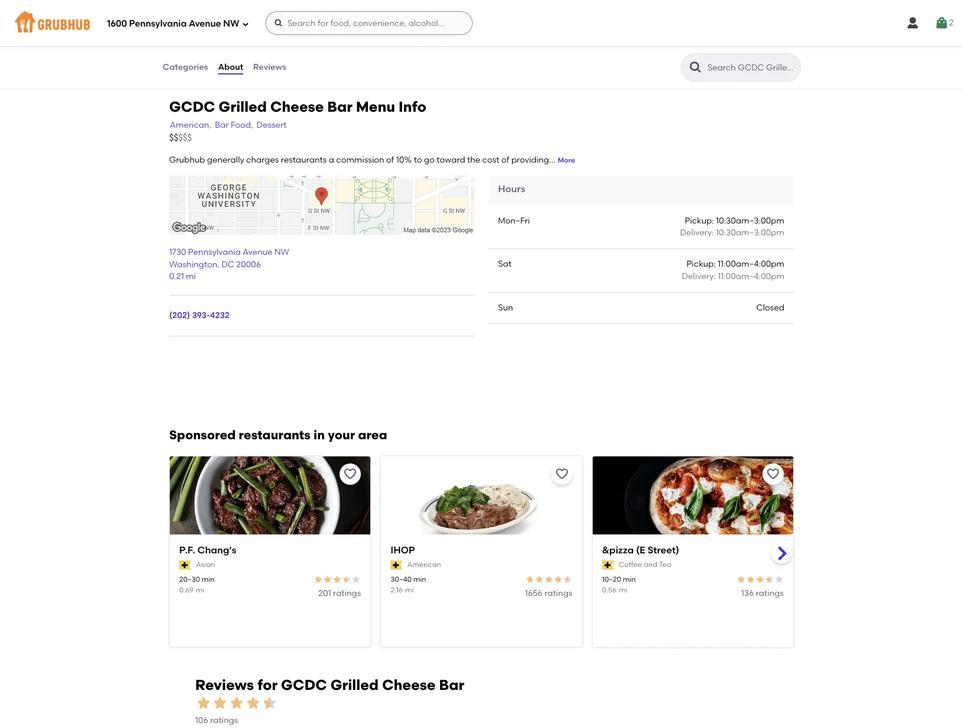 Task type: locate. For each thing, give the bounding box(es) containing it.
106 ratings
[[195, 716, 238, 726]]

1 vertical spatial delivery:
[[682, 271, 716, 281]]

1 horizontal spatial save this restaurant image
[[766, 468, 781, 482]]

1 vertical spatial nw
[[275, 248, 289, 258]]

1 vertical spatial pickup:
[[687, 259, 716, 269]]

min down american
[[414, 576, 426, 584]]

0 horizontal spatial save this restaurant image
[[555, 468, 569, 482]]

(202) 393-4232 button
[[169, 310, 230, 322]]

0 vertical spatial 10:30am–3:00pm
[[716, 216, 785, 226]]

avenue left svg icon
[[189, 18, 221, 29]]

avenue for 1600 pennsylvania avenue nw
[[189, 18, 221, 29]]

of
[[386, 155, 394, 165], [502, 155, 510, 165]]

0 horizontal spatial avenue
[[189, 18, 221, 29]]

pickup:
[[685, 216, 714, 226], [687, 259, 716, 269]]

2 horizontal spatial min
[[623, 576, 636, 584]]

Search GCDC Grilled Cheese Bar search field
[[707, 62, 797, 73]]

2
[[949, 18, 954, 28]]

nw inside main navigation navigation
[[223, 18, 240, 29]]

ratings right 201
[[333, 589, 361, 599]]

1 horizontal spatial bar
[[327, 98, 353, 115]]

1 vertical spatial avenue
[[243, 248, 273, 258]]

1 min from the left
[[202, 576, 215, 584]]

1 vertical spatial 10:30am–3:00pm
[[716, 228, 785, 238]]

mi inside 30–40 min 2.16 mi
[[405, 586, 414, 595]]

11:00am–4:00pm down 'pickup: 10:30am–3:00pm delivery: 10:30am–3:00pm'
[[718, 259, 785, 269]]

reviews right about
[[253, 62, 286, 72]]

1 horizontal spatial min
[[414, 576, 426, 584]]

0 vertical spatial cheese
[[270, 98, 324, 115]]

pennsylvania inside 1730 pennsylvania avenue nw washington , dc 20006 0.21 mi
[[188, 248, 241, 258]]

0 horizontal spatial bar
[[215, 120, 229, 130]]

nw inside 1730 pennsylvania avenue nw washington , dc 20006 0.21 mi
[[275, 248, 289, 258]]

delivery: inside 'pickup: 10:30am–3:00pm delivery: 10:30am–3:00pm'
[[680, 228, 714, 238]]

1 horizontal spatial nw
[[275, 248, 289, 258]]

subscription pass image
[[179, 561, 191, 570], [391, 561, 403, 570], [602, 561, 614, 570]]

1 subscription pass image from the left
[[179, 561, 191, 570]]

reviews button
[[253, 46, 287, 89]]

min for ihop
[[414, 576, 426, 584]]

1 10:30am–3:00pm from the top
[[716, 216, 785, 226]]

0 vertical spatial 11:00am–4:00pm
[[718, 259, 785, 269]]

pennsylvania right 1600
[[129, 18, 187, 29]]

restaurants left a
[[281, 155, 327, 165]]

1 horizontal spatial gcdc
[[281, 677, 327, 694]]

1600
[[107, 18, 127, 29]]

0 vertical spatial bar
[[327, 98, 353, 115]]

1 horizontal spatial of
[[502, 155, 510, 165]]

mi for p.f. chang's
[[196, 586, 204, 595]]

1 vertical spatial 11:00am–4:00pm
[[718, 271, 785, 281]]

restaurants
[[281, 155, 327, 165], [239, 428, 311, 443]]

2 save this restaurant image from the left
[[766, 468, 781, 482]]

0 vertical spatial nw
[[223, 18, 240, 29]]

pennsylvania
[[129, 18, 187, 29], [188, 248, 241, 258]]

0 vertical spatial pennsylvania
[[129, 18, 187, 29]]

save this restaurant image for &pizza (e street)
[[766, 468, 781, 482]]

mi inside 1730 pennsylvania avenue nw washington , dc 20006 0.21 mi
[[186, 272, 196, 282]]

save this restaurant image
[[555, 468, 569, 482], [766, 468, 781, 482]]

1 horizontal spatial save this restaurant button
[[551, 464, 573, 486]]

&pizza (e street) logo image
[[593, 457, 794, 556]]

0 vertical spatial reviews
[[253, 62, 286, 72]]

subscription pass image down p.f.
[[179, 561, 191, 570]]

grilled
[[219, 98, 267, 115], [331, 677, 379, 694]]

0 vertical spatial avenue
[[189, 18, 221, 29]]

avenue
[[189, 18, 221, 29], [243, 248, 273, 258]]

0 horizontal spatial gcdc
[[169, 98, 215, 115]]

1 vertical spatial reviews
[[195, 677, 254, 694]]

svg image
[[906, 16, 920, 30], [935, 16, 949, 30], [274, 18, 283, 28]]

Search for food, convenience, alcohol... search field
[[266, 11, 473, 35]]

mi down the washington
[[186, 272, 196, 282]]

your
[[328, 428, 355, 443]]

0 horizontal spatial cheese
[[270, 98, 324, 115]]

min
[[202, 576, 215, 584], [414, 576, 426, 584], [623, 576, 636, 584]]

0 horizontal spatial min
[[202, 576, 215, 584]]

p.f. chang's  logo image
[[170, 457, 371, 556]]

2 horizontal spatial subscription pass image
[[602, 561, 614, 570]]

0 horizontal spatial svg image
[[274, 18, 283, 28]]

2 10:30am–3:00pm from the top
[[716, 228, 785, 238]]

mi inside 10–20 min 0.56 mi
[[619, 586, 628, 595]]

11:00am–4:00pm up "closed"
[[718, 271, 785, 281]]

1 save this restaurant button from the left
[[340, 464, 361, 486]]

0 vertical spatial grilled
[[219, 98, 267, 115]]

nw for 1730 pennsylvania avenue nw washington , dc 20006 0.21 mi
[[275, 248, 289, 258]]

1 horizontal spatial svg image
[[906, 16, 920, 30]]

1 vertical spatial bar
[[215, 120, 229, 130]]

pickup: for 10:30am–3:00pm
[[685, 216, 714, 226]]

mi inside 20–30 min 0.69 mi
[[196, 586, 204, 595]]

393-
[[192, 311, 210, 321]]

1 vertical spatial pennsylvania
[[188, 248, 241, 258]]

gcdc
[[169, 98, 215, 115], [281, 677, 327, 694]]

pennsylvania for 1730
[[188, 248, 241, 258]]

3 save this restaurant button from the left
[[763, 464, 784, 486]]

2.16
[[391, 586, 403, 595]]

save this restaurant button
[[340, 464, 361, 486], [551, 464, 573, 486], [763, 464, 784, 486]]

of left 10%
[[386, 155, 394, 165]]

11:00am–4:00pm
[[718, 259, 785, 269], [718, 271, 785, 281]]

ratings
[[333, 589, 361, 599], [545, 589, 573, 599], [756, 589, 784, 599], [210, 716, 238, 726]]

0 horizontal spatial subscription pass image
[[179, 561, 191, 570]]

0.21
[[169, 272, 184, 282]]

in
[[314, 428, 325, 443]]

avenue inside main navigation navigation
[[189, 18, 221, 29]]

0 horizontal spatial nw
[[223, 18, 240, 29]]

grubhub
[[169, 155, 205, 165]]

1 horizontal spatial subscription pass image
[[391, 561, 403, 570]]

2 horizontal spatial svg image
[[935, 16, 949, 30]]

0 horizontal spatial save this restaurant button
[[340, 464, 361, 486]]

1 save this restaurant image from the left
[[555, 468, 569, 482]]

nw for 1600 pennsylvania avenue nw
[[223, 18, 240, 29]]

min inside 20–30 min 0.69 mi
[[202, 576, 215, 584]]

1730 pennsylvania avenue nw washington , dc 20006 0.21 mi
[[169, 248, 289, 282]]

pennsylvania inside main navigation navigation
[[129, 18, 187, 29]]

hours
[[498, 184, 526, 195]]

1 11:00am–4:00pm from the top
[[718, 259, 785, 269]]

min inside 10–20 min 0.56 mi
[[623, 576, 636, 584]]

min for p.f. chang's
[[202, 576, 215, 584]]

pickup: inside 'pickup: 10:30am–3:00pm delivery: 10:30am–3:00pm'
[[685, 216, 714, 226]]

of right cost
[[502, 155, 510, 165]]

1 of from the left
[[386, 155, 394, 165]]

mi right the 2.16
[[405, 586, 414, 595]]

subscription pass image up 10–20
[[602, 561, 614, 570]]

dessert button
[[256, 119, 287, 132]]

coffee
[[619, 561, 642, 569]]

mi right 0.56
[[619, 586, 628, 595]]

2 horizontal spatial bar
[[439, 677, 465, 694]]

10%
[[396, 155, 412, 165]]

save this restaurant image for ihop
[[555, 468, 569, 482]]

mi right 0.69
[[196, 586, 204, 595]]

2 of from the left
[[502, 155, 510, 165]]

min for &pizza (e street)
[[623, 576, 636, 584]]

avenue up 20006
[[243, 248, 273, 258]]

3 min from the left
[[623, 576, 636, 584]]

gcdc up american,
[[169, 98, 215, 115]]

min inside 30–40 min 2.16 mi
[[414, 576, 426, 584]]

2 horizontal spatial save this restaurant button
[[763, 464, 784, 486]]

ratings for p.f. chang's
[[333, 589, 361, 599]]

min down asian
[[202, 576, 215, 584]]

p.f. chang's link
[[179, 545, 361, 558]]

ratings for &pizza (e street)
[[756, 589, 784, 599]]

reviews up 106 ratings
[[195, 677, 254, 694]]

gcdc right the for
[[281, 677, 327, 694]]

toward
[[437, 155, 465, 165]]

1 vertical spatial grilled
[[331, 677, 379, 694]]

$$$$$
[[169, 133, 192, 143]]

pennsylvania up ,
[[188, 248, 241, 258]]

2 button
[[935, 12, 954, 34]]

generally
[[207, 155, 244, 165]]

1 horizontal spatial cheese
[[382, 677, 436, 694]]

subscription pass image for ihop
[[391, 561, 403, 570]]

delivery:
[[680, 228, 714, 238], [682, 271, 716, 281]]

star icon image
[[314, 575, 323, 585], [323, 575, 333, 585], [333, 575, 342, 585], [342, 575, 352, 585], [342, 575, 352, 585], [352, 575, 361, 585], [525, 575, 535, 585], [535, 575, 544, 585], [544, 575, 554, 585], [554, 575, 563, 585], [563, 575, 573, 585], [563, 575, 573, 585], [737, 575, 746, 585], [746, 575, 756, 585], [756, 575, 765, 585], [765, 575, 775, 585], [765, 575, 775, 585], [775, 575, 784, 585], [195, 696, 212, 712], [212, 696, 228, 712], [228, 696, 245, 712], [245, 696, 262, 712], [262, 696, 278, 712], [262, 696, 278, 712]]

1 vertical spatial cheese
[[382, 677, 436, 694]]

mi for &pizza (e street)
[[619, 586, 628, 595]]

min down coffee
[[623, 576, 636, 584]]

20006
[[236, 260, 261, 270]]

0 vertical spatial pickup:
[[685, 216, 714, 226]]

providing
[[512, 155, 549, 165]]

reviews inside button
[[253, 62, 286, 72]]

avenue inside 1730 pennsylvania avenue nw washington , dc 20006 0.21 mi
[[243, 248, 273, 258]]

0 horizontal spatial pennsylvania
[[129, 18, 187, 29]]

10:30am–3:00pm
[[716, 216, 785, 226], [716, 228, 785, 238]]

main navigation navigation
[[0, 0, 964, 46]]

2 subscription pass image from the left
[[391, 561, 403, 570]]

30–40 min 2.16 mi
[[391, 576, 426, 595]]

0 vertical spatial delivery:
[[680, 228, 714, 238]]

pickup: 10:30am–3:00pm delivery: 10:30am–3:00pm
[[680, 216, 785, 238]]

ratings right 136
[[756, 589, 784, 599]]

pickup: inside pickup: 11:00am–4:00pm delivery: 11:00am–4:00pm
[[687, 259, 716, 269]]

for
[[258, 677, 278, 694]]

ratings right '1656'
[[545, 589, 573, 599]]

0 horizontal spatial of
[[386, 155, 394, 165]]

&pizza (e street) link
[[602, 545, 784, 558]]

pennsylvania for 1600
[[129, 18, 187, 29]]

to
[[414, 155, 422, 165]]

0 horizontal spatial grilled
[[219, 98, 267, 115]]

dc
[[222, 260, 234, 270]]

delivery: inside pickup: 11:00am–4:00pm delivery: 11:00am–4:00pm
[[682, 271, 716, 281]]

svg image inside 2 button
[[935, 16, 949, 30]]

restaurants left the in
[[239, 428, 311, 443]]

subscription pass image up 30–40 at left bottom
[[391, 561, 403, 570]]

american, bar food, dessert
[[170, 120, 287, 130]]

1 horizontal spatial pennsylvania
[[188, 248, 241, 258]]

nw
[[223, 18, 240, 29], [275, 248, 289, 258]]

2 min from the left
[[414, 576, 426, 584]]

mi for ihop
[[405, 586, 414, 595]]

30–40
[[391, 576, 412, 584]]

3 subscription pass image from the left
[[602, 561, 614, 570]]

1 horizontal spatial avenue
[[243, 248, 273, 258]]



Task type: vqa. For each thing, say whether or not it's contained in the screenshot.
min in 10–20 Min 0.56 Mi
yes



Task type: describe. For each thing, give the bounding box(es) containing it.
american,
[[170, 120, 211, 130]]

reviews for gcdc grilled cheese bar
[[195, 677, 465, 694]]

subscription pass image for p.f. chang's
[[179, 561, 191, 570]]

commission
[[336, 155, 384, 165]]

delivery: for pickup: 11:00am–4:00pm delivery: 11:00am–4:00pm
[[682, 271, 716, 281]]

pickup: 11:00am–4:00pm delivery: 11:00am–4:00pm
[[682, 259, 785, 281]]

american, button
[[169, 119, 212, 132]]

(202)
[[169, 311, 190, 321]]

2 vertical spatial bar
[[439, 677, 465, 694]]

tea
[[659, 561, 672, 569]]

10–20 min 0.56 mi
[[602, 576, 636, 595]]

1656
[[525, 589, 543, 599]]

&pizza
[[602, 545, 634, 557]]

(e
[[636, 545, 646, 557]]

1 horizontal spatial grilled
[[331, 677, 379, 694]]

area
[[358, 428, 387, 443]]

the
[[467, 155, 481, 165]]

,
[[217, 260, 220, 270]]

subscription pass image for &pizza (e street)
[[602, 561, 614, 570]]

bar food, button
[[214, 119, 254, 132]]

pickup: for 11:00am–4:00pm
[[687, 259, 716, 269]]

save this restaurant image
[[343, 468, 358, 482]]

food,
[[231, 120, 253, 130]]

20–30 min 0.69 mi
[[179, 576, 215, 595]]

and
[[644, 561, 658, 569]]

search icon image
[[689, 60, 703, 75]]

2 save this restaurant button from the left
[[551, 464, 573, 486]]

$$
[[169, 133, 178, 143]]

dessert
[[257, 120, 287, 130]]

avenue for 1730 pennsylvania avenue nw washington , dc 20006 0.21 mi
[[243, 248, 273, 258]]

10–20
[[602, 576, 622, 584]]

save this restaurant button for chang's
[[340, 464, 361, 486]]

sat
[[498, 259, 512, 269]]

106
[[195, 716, 208, 726]]

closed
[[757, 303, 785, 313]]

ihop
[[391, 545, 415, 557]]

sponsored restaurants in your area
[[169, 428, 387, 443]]

coffee and tea
[[619, 561, 672, 569]]

gcdc grilled cheese bar menu info
[[169, 98, 427, 115]]

svg image
[[242, 20, 249, 28]]

more
[[558, 156, 576, 164]]

categories button
[[162, 46, 209, 89]]

sponsored
[[169, 428, 236, 443]]

street)
[[648, 545, 680, 557]]

about
[[218, 62, 243, 72]]

ihop logo image
[[381, 457, 582, 556]]

&pizza (e street)
[[602, 545, 680, 557]]

1 vertical spatial gcdc
[[281, 677, 327, 694]]

ratings right 106
[[210, 716, 238, 726]]

reviews for reviews
[[253, 62, 286, 72]]

washington
[[169, 260, 217, 270]]

ihop link
[[391, 545, 573, 558]]

0.69
[[179, 586, 194, 595]]

201 ratings
[[319, 589, 361, 599]]

p.f.
[[179, 545, 195, 557]]

go
[[424, 155, 435, 165]]

menu
[[356, 98, 395, 115]]

136
[[742, 589, 754, 599]]

cost
[[483, 155, 500, 165]]

sun
[[498, 303, 513, 313]]

save this restaurant button for (e
[[763, 464, 784, 486]]

1730
[[169, 248, 186, 258]]

grubhub generally charges restaurants a commission of 10% to go toward the cost of providing ... more
[[169, 155, 576, 165]]

asian
[[196, 561, 215, 569]]

20–30
[[179, 576, 200, 584]]

ratings for ihop
[[545, 589, 573, 599]]

delivery: for pickup: 10:30am–3:00pm delivery: 10:30am–3:00pm
[[680, 228, 714, 238]]

1656 ratings
[[525, 589, 573, 599]]

(202) 393-4232
[[169, 311, 230, 321]]

136 ratings
[[742, 589, 784, 599]]

2 11:00am–4:00pm from the top
[[718, 271, 785, 281]]

0 vertical spatial gcdc
[[169, 98, 215, 115]]

p.f. chang's
[[179, 545, 237, 557]]

...
[[549, 155, 556, 165]]

reviews for reviews for gcdc grilled cheese bar
[[195, 677, 254, 694]]

info
[[399, 98, 427, 115]]

0 vertical spatial restaurants
[[281, 155, 327, 165]]

charges
[[246, 155, 279, 165]]

about button
[[218, 46, 244, 89]]

american
[[408, 561, 441, 569]]

1600 pennsylvania avenue nw
[[107, 18, 240, 29]]

mon–fri
[[498, 216, 530, 226]]

chang's
[[198, 545, 237, 557]]

a
[[329, 155, 334, 165]]

0.56
[[602, 586, 617, 595]]

1 vertical spatial restaurants
[[239, 428, 311, 443]]

more button
[[558, 156, 576, 166]]

categories
[[163, 62, 208, 72]]

4232
[[210, 311, 230, 321]]

201
[[319, 589, 331, 599]]



